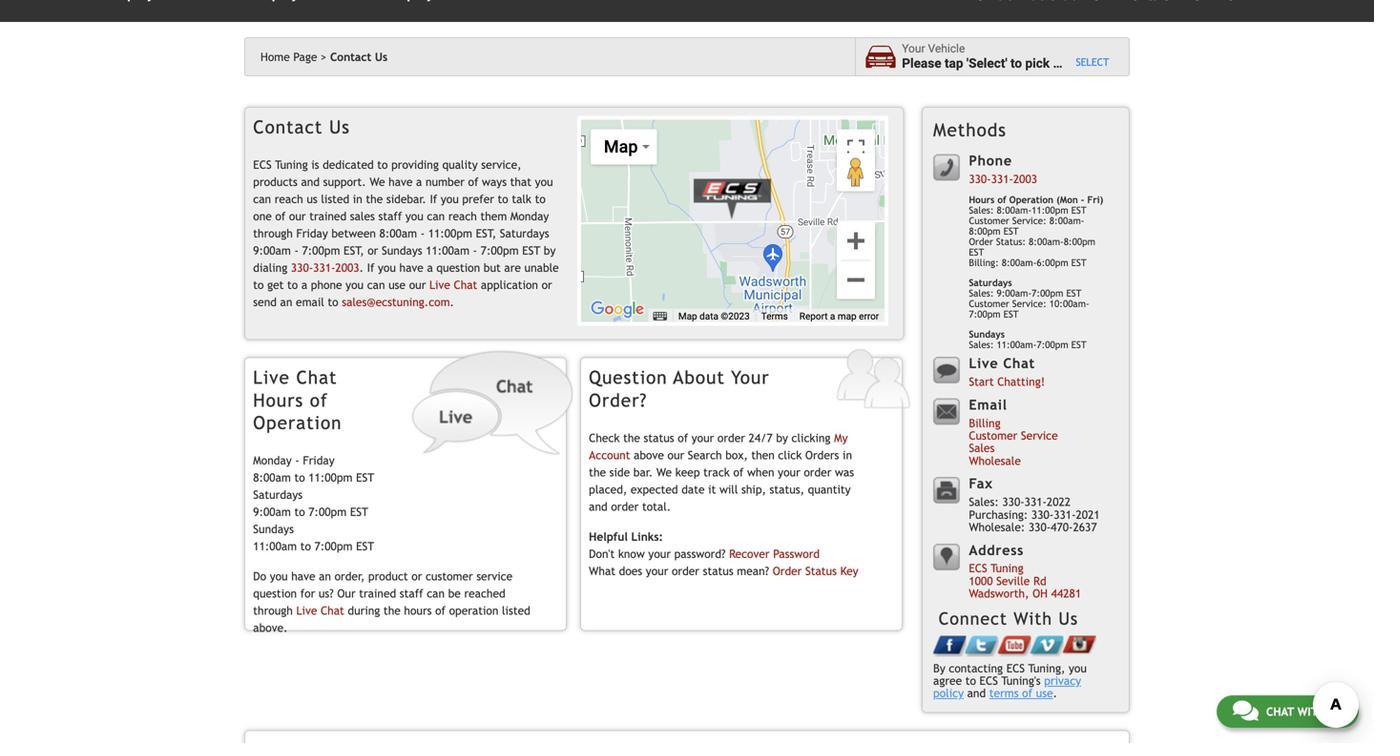 Task type: locate. For each thing, give the bounding box(es) containing it.
ecs tuning is dedicated to providing quality service, products and support. we have a number of ways that you can reach us listed in the sidebar. if you prefer to talk to one of our trained sales staff you can reach them monday through friday between 8:00am - 11:00pm est, saturdays 9:00am - 7:00pm est, or sundays 11:00am - 7:00pm est by dialing
[[253, 158, 556, 275]]

map region
[[581, 120, 885, 322]]

will
[[720, 483, 738, 496]]

order up billing: in the top right of the page
[[969, 236, 993, 247]]

your up please
[[902, 42, 925, 56]]

operation
[[449, 604, 499, 618]]

1 vertical spatial monday
[[253, 454, 292, 467]]

sales: left the 11:00am-
[[969, 340, 994, 351]]

3 customer from the top
[[969, 429, 1018, 442]]

1 horizontal spatial listed
[[502, 604, 531, 618]]

44281
[[1052, 587, 1082, 600]]

0 vertical spatial and
[[301, 175, 320, 189]]

recover
[[729, 547, 770, 561]]

1 horizontal spatial sundays
[[382, 244, 422, 257]]

1 vertical spatial sundays
[[969, 329, 1005, 340]]

your vehicle please tap 'select' to pick a vehicle
[[902, 42, 1105, 71]]

1 horizontal spatial map
[[679, 310, 697, 322]]

1 vertical spatial your
[[731, 367, 770, 388]]

we up the expected
[[657, 466, 672, 479]]

©2023
[[721, 310, 750, 322]]

the left hours
[[384, 604, 401, 618]]

saturdays
[[500, 227, 549, 240], [969, 278, 1012, 288], [253, 488, 303, 502]]

have up for
[[291, 570, 315, 583]]

2003 up the "phone"
[[335, 261, 359, 275]]

2 vertical spatial saturdays
[[253, 488, 303, 502]]

friday
[[296, 227, 328, 240], [303, 454, 335, 467]]

reached
[[464, 587, 506, 601]]

order up box,
[[718, 431, 745, 445]]

you up application or send an email to
[[378, 261, 396, 275]]

0 horizontal spatial hours
[[253, 390, 304, 411]]

status
[[806, 565, 837, 578]]

. inside . if you have a question but are unable to get to a phone you can use our
[[359, 261, 364, 275]]

question about your order?
[[589, 367, 770, 411]]

330- up the "phone"
[[291, 261, 313, 275]]

0 horizontal spatial by
[[544, 244, 556, 257]]

in up sales
[[353, 193, 362, 206]]

live chat hours of operation
[[253, 367, 342, 433]]

0 horizontal spatial live chat link
[[296, 604, 344, 618]]

status up 'above'
[[644, 431, 674, 445]]

can up one
[[253, 193, 271, 206]]

0 vertical spatial we
[[370, 175, 385, 189]]

use up sales@ecstuning.com .
[[389, 278, 406, 292]]

operation inside phone 330-331-2003 hours of operation (mon - fri) sales: 8:00am-11:00pm est customer service: 8:00am- 8:00pm est order status: 8:00am-8:00pm est billing: 8:00am-6:00pm est saturdays sales: 9:00am-7:00pm est customer service: 10:00am- 7:00pm est sundays sales: 11:00am-7:00pm est
[[1010, 194, 1054, 205]]

it
[[708, 483, 716, 496]]

3 sales: from the top
[[969, 340, 994, 351]]

chat left the with
[[1266, 705, 1294, 719]]

1 horizontal spatial 8:00pm
[[1064, 236, 1096, 247]]

11:00pm down prefer
[[428, 227, 472, 240]]

in up was
[[843, 449, 852, 462]]

saturdays up do
[[253, 488, 303, 502]]

- down live chat hours of operation
[[295, 454, 299, 467]]

1 horizontal spatial .
[[450, 296, 454, 309]]

. down . if you have a question but are unable to get to a phone you can use our on the left top of page
[[450, 296, 454, 309]]

quantity
[[808, 483, 851, 496]]

our inside . if you have a question but are unable to get to a phone you can use our
[[409, 278, 426, 292]]

ecs
[[253, 158, 272, 172], [969, 562, 988, 575], [1007, 662, 1025, 675], [980, 674, 998, 688]]

1 vertical spatial live chat link
[[296, 604, 344, 618]]

1 through from the top
[[253, 227, 293, 240]]

order down 'password?'
[[672, 565, 700, 578]]

order inside "helpful links: don't know your password? recover password what does your order status mean? order status key"
[[672, 565, 700, 578]]

0 vertical spatial contact
[[330, 50, 371, 63]]

application or send an email to
[[253, 278, 552, 309]]

don't
[[589, 547, 615, 561]]

0 horizontal spatial live chat
[[296, 604, 344, 618]]

an up us?
[[319, 570, 331, 583]]

your down click
[[778, 466, 801, 479]]

or inside application or send an email to
[[542, 278, 552, 292]]

9:00am up dialing
[[253, 244, 291, 257]]

2 vertical spatial 11:00pm
[[309, 471, 353, 485]]

when
[[747, 466, 775, 479]]

0 horizontal spatial reach
[[275, 193, 303, 206]]

tuning inside ecs tuning is dedicated to providing quality service, products and support. we have a number of ways that you can reach us listed in the sidebar. if you prefer to talk to one of our trained sales staff you can reach them monday through friday between 8:00am - 11:00pm est, saturdays 9:00am - 7:00pm est, or sundays 11:00am - 7:00pm est by dialing
[[275, 158, 308, 172]]

1 vertical spatial by
[[776, 431, 788, 445]]

wadsworth,
[[969, 587, 1029, 600]]

live up start
[[969, 356, 999, 372]]

0 vertical spatial operation
[[1010, 194, 1054, 205]]

0 vertical spatial reach
[[275, 193, 303, 206]]

can
[[253, 193, 271, 206], [427, 210, 445, 223], [367, 278, 385, 292], [427, 587, 445, 601]]

live down for
[[296, 604, 317, 618]]

through inside 'do you have an order, product or customer service question for us? our trained staff can be reached through'
[[253, 604, 293, 618]]

1 vertical spatial saturdays
[[969, 278, 1012, 288]]

0 horizontal spatial trained
[[309, 210, 347, 223]]

1 vertical spatial contact us
[[253, 117, 350, 138]]

1 horizontal spatial in
[[843, 449, 852, 462]]

order inside phone 330-331-2003 hours of operation (mon - fri) sales: 8:00am-11:00pm est customer service: 8:00am- 8:00pm est order status: 8:00am-8:00pm est billing: 8:00am-6:00pm est saturdays sales: 9:00am-7:00pm est customer service: 10:00am- 7:00pm est sundays sales: 11:00am-7:00pm est
[[969, 236, 993, 247]]

or
[[368, 244, 378, 257], [542, 278, 552, 292], [412, 570, 422, 583]]

have inside . if you have a question but are unable to get to a phone you can use our
[[399, 261, 424, 275]]

quality
[[442, 158, 478, 172]]

and inside "above our search box, then click orders in the side bar. we keep track of when your order was placed, expected date it will ship, status, quantity and order total."
[[589, 500, 608, 513]]

330-331-2003 link up the "phone"
[[291, 261, 359, 275]]

0 vertical spatial by
[[544, 244, 556, 257]]

1 vertical spatial hours
[[253, 390, 304, 411]]

search
[[688, 449, 722, 462]]

1 customer from the top
[[969, 215, 1010, 226]]

0 vertical spatial tuning
[[275, 158, 308, 172]]

1 vertical spatial map
[[679, 310, 697, 322]]

0 vertical spatial staff
[[378, 210, 402, 223]]

map for map
[[604, 137, 638, 157]]

we for bar.
[[657, 466, 672, 479]]

live chat left application on the top left of page
[[430, 278, 478, 292]]

an for order,
[[319, 570, 331, 583]]

phone 330-331-2003 hours of operation (mon - fri) sales: 8:00am-11:00pm est customer service: 8:00am- 8:00pm est order status: 8:00am-8:00pm est billing: 8:00am-6:00pm est saturdays sales: 9:00am-7:00pm est customer service: 10:00am- 7:00pm est sundays sales: 11:00am-7:00pm est
[[969, 153, 1104, 351]]

contact right page
[[330, 50, 371, 63]]

an inside application or send an email to
[[280, 296, 292, 309]]

0 vertical spatial 9:00am
[[253, 244, 291, 257]]

sundays up . if you have a question but are unable to get to a phone you can use our on the left top of page
[[382, 244, 422, 257]]

1 horizontal spatial we
[[657, 466, 672, 479]]

trained inside 'do you have an order, product or customer service question for us? our trained staff can be reached through'
[[359, 587, 396, 601]]

an down get
[[280, 296, 292, 309]]

est, down them
[[476, 227, 496, 240]]

tuning down address on the bottom of page
[[991, 562, 1024, 575]]

1 vertical spatial friday
[[303, 454, 335, 467]]

if down number
[[430, 193, 437, 206]]

my account image
[[836, 349, 912, 410]]

and down contacting
[[967, 687, 986, 700]]

1 horizontal spatial 11:00am
[[426, 244, 470, 257]]

have up application or send an email to
[[399, 261, 424, 275]]

we inside ecs tuning is dedicated to providing quality service, products and support. we have a number of ways that you can reach us listed in the sidebar. if you prefer to talk to one of our trained sales staff you can reach them monday through friday between 8:00am - 11:00pm est, saturdays 9:00am - 7:00pm est, or sundays 11:00am - 7:00pm est by dialing
[[370, 175, 385, 189]]

ship,
[[742, 483, 766, 496]]

us
[[307, 193, 318, 206]]

sundays up 'live chat start chatting!'
[[969, 329, 1005, 340]]

trained down the us
[[309, 210, 347, 223]]

customer service link
[[969, 429, 1058, 442]]

. down between
[[359, 261, 364, 275]]

we
[[370, 175, 385, 189], [657, 466, 672, 479]]

1 sales: from the top
[[969, 205, 994, 216]]

to inside your vehicle please tap 'select' to pick a vehicle
[[1011, 56, 1022, 71]]

0 horizontal spatial .
[[359, 261, 364, 275]]

0 vertical spatial service:
[[1013, 215, 1047, 226]]

1 horizontal spatial live chat
[[430, 278, 478, 292]]

have
[[389, 175, 413, 189], [399, 261, 424, 275], [291, 570, 315, 583]]

1 vertical spatial or
[[542, 278, 552, 292]]

us up dedicated
[[329, 117, 350, 138]]

google image
[[586, 297, 649, 322]]

1 horizontal spatial our
[[409, 278, 426, 292]]

report a map error
[[800, 310, 879, 322]]

a
[[1053, 56, 1060, 71], [416, 175, 422, 189], [427, 261, 433, 275], [301, 278, 308, 292], [830, 310, 836, 322]]

0 horizontal spatial and
[[301, 175, 320, 189]]

the inside during the hours of operation listed above.
[[384, 604, 401, 618]]

a inside your vehicle please tap 'select' to pick a vehicle
[[1053, 56, 1060, 71]]

sales: down fax
[[969, 495, 999, 509]]

11:00am up . if you have a question but are unable to get to a phone you can use our on the left top of page
[[426, 244, 470, 257]]

1 horizontal spatial and
[[589, 500, 608, 513]]

chat left application on the top left of page
[[454, 278, 478, 292]]

0 vertical spatial friday
[[296, 227, 328, 240]]

staff down "sidebar." at top left
[[378, 210, 402, 223]]

0 horizontal spatial 8:00am
[[253, 471, 291, 485]]

have inside 'do you have an order, product or customer service question for us? our trained staff can be reached through'
[[291, 570, 315, 583]]

or down between
[[368, 244, 378, 257]]

0 horizontal spatial operation
[[253, 412, 342, 433]]

listed
[[321, 193, 350, 206], [502, 604, 531, 618]]

0 horizontal spatial 11:00am
[[253, 540, 297, 553]]

page
[[293, 50, 317, 63]]

customer inside email billing customer service sales wholesale
[[969, 429, 1018, 442]]

and down the 'placed,' on the left bottom
[[589, 500, 608, 513]]

1 vertical spatial question
[[253, 587, 297, 601]]

order status key link
[[773, 565, 859, 578]]

ecs tuning image
[[685, 173, 781, 221]]

2 horizontal spatial and
[[967, 687, 986, 700]]

0 horizontal spatial sundays
[[253, 523, 294, 536]]

chat inside 'live chat start chatting!'
[[1004, 356, 1036, 372]]

them
[[481, 210, 507, 223]]

in inside ecs tuning is dedicated to providing quality service, products and support. we have a number of ways that you can reach us listed in the sidebar. if you prefer to talk to one of our trained sales staff you can reach them monday through friday between 8:00am - 11:00pm est, saturdays 9:00am - 7:00pm est, or sundays 11:00am - 7:00pm est by dialing
[[353, 193, 362, 206]]

a up application or send an email to
[[427, 261, 433, 275]]

9:00am inside ecs tuning is dedicated to providing quality service, products and support. we have a number of ways that you can reach us listed in the sidebar. if you prefer to talk to one of our trained sales staff you can reach them monday through friday between 8:00am - 11:00pm est, saturdays 9:00am - 7:00pm est, or sundays 11:00am - 7:00pm est by dialing
[[253, 244, 291, 257]]

7:00pm
[[302, 244, 340, 257], [481, 244, 519, 257], [1032, 288, 1064, 299], [969, 309, 1001, 320], [1037, 340, 1069, 351], [309, 506, 347, 519], [315, 540, 353, 553]]

your up search
[[692, 431, 714, 445]]

status,
[[770, 483, 805, 496]]

11:00am up do
[[253, 540, 297, 553]]

0 vertical spatial in
[[353, 193, 362, 206]]

mean?
[[737, 565, 769, 578]]

330- right purchasing: on the bottom of page
[[1032, 508, 1054, 521]]

friday down live chat hours of operation
[[303, 454, 335, 467]]

1 vertical spatial we
[[657, 466, 672, 479]]

use down tuning,
[[1036, 687, 1053, 700]]

- inside phone 330-331-2003 hours of operation (mon - fri) sales: 8:00am-11:00pm est customer service: 8:00am- 8:00pm est order status: 8:00am-8:00pm est billing: 8:00am-6:00pm est saturdays sales: 9:00am-7:00pm est customer service: 10:00am- 7:00pm est sundays sales: 11:00am-7:00pm est
[[1081, 194, 1085, 205]]

my
[[834, 431, 848, 445]]

comments image
[[1233, 700, 1259, 723]]

330-331-2003 link
[[969, 172, 1038, 186], [291, 261, 359, 275]]

during the hours of operation listed above.
[[253, 604, 531, 635]]

if down between
[[367, 261, 375, 275]]

trained down product at left bottom
[[359, 587, 396, 601]]

of inside "above our search box, then click orders in the side bar. we keep track of when your order was placed, expected date it will ship, status, quantity and order total."
[[733, 466, 744, 479]]

live inside 'live chat start chatting!'
[[969, 356, 999, 372]]

1 vertical spatial use
[[1036, 687, 1053, 700]]

start chatting! link
[[969, 375, 1045, 389]]

status inside "helpful links: don't know your password? recover password what does your order status mean? order status key"
[[703, 565, 734, 578]]

terms
[[990, 687, 1019, 700]]

1 vertical spatial trained
[[359, 587, 396, 601]]

1 vertical spatial have
[[399, 261, 424, 275]]

through up above.
[[253, 604, 293, 618]]

our inside "above our search box, then click orders in the side bar. we keep track of when your order was placed, expected date it will ship, status, quantity and order total."
[[668, 449, 685, 462]]

operation
[[1010, 194, 1054, 205], [253, 412, 342, 433]]

fax sales: 330-331-2022 purchasing: 330-331-2021 wholesale: 330-470-2637
[[969, 476, 1100, 534]]

monday - friday 8:00am to 11:00pm est saturdays 9:00am to 7:00pm est sundays 11:00am to 7:00pm est
[[253, 454, 374, 553]]

1 vertical spatial tuning
[[991, 562, 1024, 575]]

8:00pm
[[969, 226, 1001, 237], [1064, 236, 1096, 247]]

sales: inside fax sales: 330-331-2022 purchasing: 330-331-2021 wholesale: 330-470-2637
[[969, 495, 999, 509]]

in inside "above our search box, then click orders in the side bar. we keep track of when your order was placed, expected date it will ship, status, quantity and order total."
[[843, 449, 852, 462]]

saturdays down billing: in the top right of the page
[[969, 278, 1012, 288]]

saturdays down talk
[[500, 227, 549, 240]]

order inside "helpful links: don't know your password? recover password what does your order status mean? order status key"
[[773, 565, 802, 578]]

you inside 'do you have an order, product or customer service question for us? our trained staff can be reached through'
[[270, 570, 288, 583]]

0 vertical spatial 330-331-2003 link
[[969, 172, 1038, 186]]

the up sales
[[366, 193, 383, 206]]

of inside during the hours of operation listed above.
[[435, 604, 446, 618]]

email billing customer service sales wholesale
[[969, 397, 1058, 468]]

we inside "above our search box, then click orders in the side bar. we keep track of when your order was placed, expected date it will ship, status, quantity and order total."
[[657, 466, 672, 479]]

2 9:00am from the top
[[253, 506, 291, 519]]

our inside ecs tuning is dedicated to providing quality service, products and support. we have a number of ways that you can reach us listed in the sidebar. if you prefer to talk to one of our trained sales staff you can reach them monday through friday between 8:00am - 11:00pm est, saturdays 9:00am - 7:00pm est, or sundays 11:00am - 7:00pm est by dialing
[[289, 210, 306, 223]]

saturdays inside 'monday - friday 8:00am to 11:00pm est saturdays 9:00am to 7:00pm est sundays 11:00am to 7:00pm est'
[[253, 488, 303, 502]]

est, down between
[[344, 244, 364, 257]]

by contacting ecs tuning, you agree to ecs tuning's
[[934, 662, 1087, 688]]

tuning inside the address ecs tuning 1000 seville rd wadsworth, oh 44281
[[991, 562, 1024, 575]]

0 vertical spatial status
[[644, 431, 674, 445]]

friday down the us
[[296, 227, 328, 240]]

ecs inside ecs tuning is dedicated to providing quality service, products and support. we have a number of ways that you can reach us listed in the sidebar. if you prefer to talk to one of our trained sales staff you can reach them monday through friday between 8:00am - 11:00pm est, saturdays 9:00am - 7:00pm est, or sundays 11:00am - 7:00pm est by dialing
[[253, 158, 272, 172]]

0 horizontal spatial in
[[353, 193, 362, 206]]

1 vertical spatial in
[[843, 449, 852, 462]]

0 vertical spatial listed
[[321, 193, 350, 206]]

our up keep
[[668, 449, 685, 462]]

0 vertical spatial hours
[[969, 194, 995, 205]]

0 vertical spatial through
[[253, 227, 293, 240]]

0 vertical spatial order
[[969, 236, 993, 247]]

operation left (mon
[[1010, 194, 1054, 205]]

sundays up do
[[253, 523, 294, 536]]

helpful
[[589, 530, 628, 544]]

a down providing at the top
[[416, 175, 422, 189]]

and inside ecs tuning is dedicated to providing quality service, products and support. we have a number of ways that you can reach us listed in the sidebar. if you prefer to talk to one of our trained sales staff you can reach them monday through friday between 8:00am - 11:00pm est, saturdays 9:00am - 7:00pm est, or sundays 11:00am - 7:00pm est by dialing
[[301, 175, 320, 189]]

listed inside ecs tuning is dedicated to providing quality service, products and support. we have a number of ways that you can reach us listed in the sidebar. if you prefer to talk to one of our trained sales staff you can reach them monday through friday between 8:00am - 11:00pm est, saturdays 9:00am - 7:00pm est, or sundays 11:00am - 7:00pm est by dialing
[[321, 193, 350, 206]]

- left fri)
[[1081, 194, 1085, 205]]

1 vertical spatial an
[[319, 570, 331, 583]]

if inside . if you have a question but are unable to get to a phone you can use our
[[367, 261, 375, 275]]

with
[[1298, 705, 1326, 719]]

phone
[[311, 278, 342, 292]]

8:00am- down status: on the top of the page
[[1002, 257, 1037, 268]]

can up sales@ecstuning.com
[[367, 278, 385, 292]]

live chat link left application on the top left of page
[[430, 278, 478, 292]]

1 horizontal spatial an
[[319, 570, 331, 583]]

the inside ecs tuning is dedicated to providing quality service, products and support. we have a number of ways that you can reach us listed in the sidebar. if you prefer to talk to one of our trained sales staff you can reach them monday through friday between 8:00am - 11:00pm est, saturdays 9:00am - 7:00pm est, or sundays 11:00am - 7:00pm est by dialing
[[366, 193, 383, 206]]

-
[[1081, 194, 1085, 205], [421, 227, 425, 240], [294, 244, 299, 257], [473, 244, 477, 257], [295, 454, 299, 467]]

or inside ecs tuning is dedicated to providing quality service, products and support. we have a number of ways that you can reach us listed in the sidebar. if you prefer to talk to one of our trained sales staff you can reach them monday through friday between 8:00am - 11:00pm est, saturdays 9:00am - 7:00pm est, or sundays 11:00am - 7:00pm est by dialing
[[368, 244, 378, 257]]

listed down reached
[[502, 604, 531, 618]]

0 vertical spatial 2003
[[1014, 172, 1038, 186]]

1 vertical spatial staff
[[400, 587, 423, 601]]

1 horizontal spatial hours
[[969, 194, 995, 205]]

a inside ecs tuning is dedicated to providing quality service, products and support. we have a number of ways that you can reach us listed in the sidebar. if you prefer to talk to one of our trained sales staff you can reach them monday through friday between 8:00am - 11:00pm est, saturdays 9:00am - 7:00pm est, or sundays 11:00am - 7:00pm est by dialing
[[416, 175, 422, 189]]

est
[[1072, 205, 1087, 216], [1004, 226, 1019, 237], [522, 244, 541, 257], [969, 247, 984, 258], [1072, 257, 1087, 268], [1067, 288, 1082, 299], [1004, 309, 1019, 320], [1072, 340, 1087, 351], [356, 471, 374, 485], [350, 506, 368, 519], [356, 540, 374, 553]]

about
[[674, 367, 725, 388]]

1 horizontal spatial question
[[437, 261, 480, 275]]

the inside "above our search box, then click orders in the side bar. we keep track of when your order was placed, expected date it will ship, status, quantity and order total."
[[589, 466, 606, 479]]

operation up 'monday - friday 8:00am to 11:00pm est saturdays 9:00am to 7:00pm est sundays 11:00am to 7:00pm est'
[[253, 412, 342, 433]]

products
[[253, 175, 298, 189]]

map inside dropdown button
[[604, 137, 638, 157]]

contact up is
[[253, 117, 323, 138]]

live chat start chatting!
[[969, 356, 1045, 389]]

1 horizontal spatial saturdays
[[500, 227, 549, 240]]

0 horizontal spatial use
[[389, 278, 406, 292]]

vehicle
[[928, 42, 965, 56]]

order
[[718, 431, 745, 445], [804, 466, 832, 479], [611, 500, 639, 513], [672, 565, 700, 578]]

9:00am up do
[[253, 506, 291, 519]]

0 horizontal spatial our
[[289, 210, 306, 223]]

or right product at left bottom
[[412, 570, 422, 583]]

4 sales: from the top
[[969, 495, 999, 509]]

0 horizontal spatial if
[[367, 261, 375, 275]]

1 vertical spatial customer
[[969, 299, 1010, 309]]

between
[[332, 227, 376, 240]]

if inside ecs tuning is dedicated to providing quality service, products and support. we have a number of ways that you can reach us listed in the sidebar. if you prefer to talk to one of our trained sales staff you can reach them monday through friday between 8:00am - 11:00pm est, saturdays 9:00am - 7:00pm est, or sundays 11:00am - 7:00pm est by dialing
[[430, 193, 437, 206]]

0 horizontal spatial est,
[[344, 244, 364, 257]]

billing
[[969, 416, 1001, 430]]

2 vertical spatial customer
[[969, 429, 1018, 442]]

we right support.
[[370, 175, 385, 189]]

live inside live chat hours of operation
[[253, 367, 290, 388]]

1 horizontal spatial 2003
[[1014, 172, 1038, 186]]

monday inside ecs tuning is dedicated to providing quality service, products and support. we have a number of ways that you can reach us listed in the sidebar. if you prefer to talk to one of our trained sales staff you can reach them monday through friday between 8:00am - 11:00pm est, saturdays 9:00am - 7:00pm est, or sundays 11:00am - 7:00pm est by dialing
[[511, 210, 549, 223]]

0 horizontal spatial an
[[280, 296, 292, 309]]

sundays inside 'monday - friday 8:00am to 11:00pm est saturdays 9:00am to 7:00pm est sundays 11:00am to 7:00pm est'
[[253, 523, 294, 536]]

staff up hours
[[400, 587, 423, 601]]

your
[[902, 42, 925, 56], [731, 367, 770, 388]]

a left map
[[830, 310, 836, 322]]

live chat bubbles image
[[410, 349, 576, 457]]

live down the send in the top left of the page
[[253, 367, 290, 388]]

1 horizontal spatial if
[[430, 193, 437, 206]]

support.
[[323, 175, 366, 189]]

you right do
[[270, 570, 288, 583]]

.
[[359, 261, 364, 275], [450, 296, 454, 309], [1053, 687, 1058, 700]]

2 horizontal spatial sundays
[[969, 329, 1005, 340]]

contact us up is
[[253, 117, 350, 138]]

we for support.
[[370, 175, 385, 189]]

0 vertical spatial live chat link
[[430, 278, 478, 292]]

8:00pm up billing: in the top right of the page
[[969, 226, 1001, 237]]

and up the us
[[301, 175, 320, 189]]

reach down products
[[275, 193, 303, 206]]

0 vertical spatial 8:00am
[[379, 227, 417, 240]]

an inside 'do you have an order, product or customer service question for us? our trained staff can be reached through'
[[319, 570, 331, 583]]

hours inside live chat hours of operation
[[253, 390, 304, 411]]

2 through from the top
[[253, 604, 293, 618]]

and
[[301, 175, 320, 189], [589, 500, 608, 513], [967, 687, 986, 700]]

us
[[375, 50, 388, 63], [329, 117, 350, 138], [1059, 609, 1079, 629], [1329, 705, 1343, 719]]

above
[[634, 449, 664, 462]]

select link
[[1076, 56, 1110, 69]]

chat up chatting!
[[1004, 356, 1036, 372]]

8:00am down live chat hours of operation
[[253, 471, 291, 485]]

check the status of your order 24/7 by clicking
[[589, 431, 834, 445]]

your inside "above our search box, then click orders in the side bar. we keep track of when your order was placed, expected date it will ship, status, quantity and order total."
[[778, 466, 801, 479]]

your inside question about your order?
[[731, 367, 770, 388]]

1 horizontal spatial monday
[[511, 210, 549, 223]]

1 horizontal spatial 8:00am
[[379, 227, 417, 240]]

tuning up products
[[275, 158, 308, 172]]

1 vertical spatial 8:00am
[[253, 471, 291, 485]]

the
[[366, 193, 383, 206], [623, 431, 640, 445], [589, 466, 606, 479], [384, 604, 401, 618]]

map for map data ©2023
[[679, 310, 697, 322]]

2 vertical spatial our
[[668, 449, 685, 462]]

side
[[610, 466, 630, 479]]

can inside 'do you have an order, product or customer service question for us? our trained staff can be reached through'
[[427, 587, 445, 601]]

est inside ecs tuning is dedicated to providing quality service, products and support. we have a number of ways that you can reach us listed in the sidebar. if you prefer to talk to one of our trained sales staff you can reach them monday through friday between 8:00am - 11:00pm est, saturdays 9:00am - 7:00pm est, or sundays 11:00am - 7:00pm est by dialing
[[522, 244, 541, 257]]

1 vertical spatial live chat
[[296, 604, 344, 618]]

status down 'password?'
[[703, 565, 734, 578]]

0 vertical spatial live chat
[[430, 278, 478, 292]]

reach
[[275, 193, 303, 206], [448, 210, 477, 223]]

by
[[934, 662, 946, 675]]

1 vertical spatial service:
[[1013, 299, 1047, 309]]

a right pick
[[1053, 56, 1060, 71]]

1 9:00am from the top
[[253, 244, 291, 257]]

trained inside ecs tuning is dedicated to providing quality service, products and support. we have a number of ways that you can reach us listed in the sidebar. if you prefer to talk to one of our trained sales staff you can reach them monday through friday between 8:00am - 11:00pm est, saturdays 9:00am - 7:00pm est, or sundays 11:00am - 7:00pm est by dialing
[[309, 210, 347, 223]]

billing link
[[969, 416, 1001, 430]]

331-
[[991, 172, 1014, 186], [313, 261, 335, 275], [1025, 495, 1047, 509], [1054, 508, 1076, 521]]

check
[[589, 431, 620, 445]]

1 vertical spatial our
[[409, 278, 426, 292]]

0 horizontal spatial status
[[644, 431, 674, 445]]

0 vertical spatial our
[[289, 210, 306, 223]]

1 horizontal spatial order
[[969, 236, 993, 247]]

recover password link
[[729, 547, 820, 561]]

8:00pm up 6:00pm
[[1064, 236, 1096, 247]]



Task type: describe. For each thing, give the bounding box(es) containing it.
data
[[700, 310, 719, 322]]

password?
[[674, 547, 726, 561]]

2637
[[1073, 521, 1097, 534]]

can down number
[[427, 210, 445, 223]]

order down the 'placed,' on the left bottom
[[611, 500, 639, 513]]

and terms of use .
[[964, 687, 1058, 700]]

0 horizontal spatial contact
[[253, 117, 323, 138]]

chat inside live chat hours of operation
[[296, 367, 337, 388]]

0 horizontal spatial 330-331-2003 link
[[291, 261, 359, 275]]

8:00am- up status: on the top of the page
[[997, 205, 1032, 216]]

1 vertical spatial 2003
[[335, 261, 359, 275]]

sidebar.
[[386, 193, 426, 206]]

an for email
[[280, 296, 292, 309]]

ways
[[482, 175, 507, 189]]

order down orders at the bottom right
[[804, 466, 832, 479]]

map button
[[591, 129, 657, 165]]

9:00am inside 'monday - friday 8:00am to 11:00pm est saturdays 9:00am to 7:00pm est sundays 11:00am to 7:00pm est'
[[253, 506, 291, 519]]

ecs inside the address ecs tuning 1000 seville rd wadsworth, oh 44281
[[969, 562, 988, 575]]

you right the "phone"
[[346, 278, 364, 292]]

330- down '2022'
[[1029, 521, 1051, 534]]

11:00am inside 'monday - friday 8:00am to 11:00pm est saturdays 9:00am to 7:00pm est sundays 11:00am to 7:00pm est'
[[253, 540, 297, 553]]

my account link
[[589, 431, 848, 462]]

8:00am inside 'monday - friday 8:00am to 11:00pm est saturdays 9:00am to 7:00pm est sundays 11:00am to 7:00pm est'
[[253, 471, 291, 485]]

phone
[[969, 153, 1013, 169]]

you right that
[[535, 175, 553, 189]]

- down prefer
[[473, 244, 477, 257]]

placed,
[[589, 483, 627, 496]]

methods
[[934, 119, 1007, 140]]

2022
[[1047, 495, 1071, 509]]

330- inside phone 330-331-2003 hours of operation (mon - fri) sales: 8:00am-11:00pm est customer service: 8:00am- 8:00pm est order status: 8:00am-8:00pm est billing: 8:00am-6:00pm est saturdays sales: 9:00am-7:00pm est customer service: 10:00am- 7:00pm est sundays sales: 11:00am-7:00pm est
[[969, 172, 991, 186]]

is
[[311, 158, 319, 172]]

use inside . if you have a question but are unable to get to a phone you can use our
[[389, 278, 406, 292]]

please
[[902, 56, 942, 71]]

what
[[589, 565, 616, 578]]

email
[[296, 296, 324, 309]]

customer
[[426, 570, 473, 583]]

monday inside 'monday - friday 8:00am to 11:00pm est saturdays 9:00am to 7:00pm est sundays 11:00am to 7:00pm est'
[[253, 454, 292, 467]]

total.
[[642, 500, 671, 513]]

you inside by contacting ecs tuning, you agree to ecs tuning's
[[1069, 662, 1087, 675]]

be
[[448, 587, 461, 601]]

order?
[[589, 390, 647, 411]]

you down "sidebar." at top left
[[406, 210, 424, 223]]

providing
[[391, 158, 439, 172]]

8:00am inside ecs tuning is dedicated to providing quality service, products and support. we have a number of ways that you can reach us listed in the sidebar. if you prefer to talk to one of our trained sales staff you can reach them monday through friday between 8:00am - 11:00pm est, saturdays 9:00am - 7:00pm est, or sundays 11:00am - 7:00pm est by dialing
[[379, 227, 417, 240]]

24/7
[[749, 431, 773, 445]]

your down links:
[[648, 547, 671, 561]]

- down "sidebar." at top left
[[421, 227, 425, 240]]

- up 330-331-2003
[[294, 244, 299, 257]]

one
[[253, 210, 272, 223]]

'select'
[[967, 56, 1008, 71]]

sundays inside ecs tuning is dedicated to providing quality service, products and support. we have a number of ways that you can reach us listed in the sidebar. if you prefer to talk to one of our trained sales staff you can reach them monday through friday between 8:00am - 11:00pm est, saturdays 9:00am - 7:00pm est, or sundays 11:00am - 7:00pm est by dialing
[[382, 244, 422, 257]]

2 customer from the top
[[969, 299, 1010, 309]]

status:
[[996, 236, 1026, 247]]

1 vertical spatial est,
[[344, 244, 364, 257]]

date
[[682, 483, 705, 496]]

during
[[348, 604, 380, 618]]

was
[[835, 466, 854, 479]]

connect
[[939, 609, 1008, 629]]

email
[[969, 397, 1008, 413]]

8:00am- up 6:00pm
[[1029, 236, 1064, 247]]

chat with us
[[1266, 705, 1343, 719]]

privacy policy
[[934, 674, 1082, 700]]

sales
[[969, 442, 995, 455]]

331- inside phone 330-331-2003 hours of operation (mon - fri) sales: 8:00am-11:00pm est customer service: 8:00am- 8:00pm est order status: 8:00am-8:00pm est billing: 8:00am-6:00pm est saturdays sales: 9:00am-7:00pm est customer service: 10:00am- 7:00pm est sundays sales: 11:00am-7:00pm est
[[991, 172, 1014, 186]]

of inside live chat hours of operation
[[310, 390, 328, 411]]

get
[[267, 278, 284, 292]]

you down number
[[441, 193, 459, 206]]

live up sales@ecstuning.com .
[[430, 278, 450, 292]]

your inside your vehicle please tap 'select' to pick a vehicle
[[902, 42, 925, 56]]

but
[[484, 261, 501, 275]]

for
[[300, 587, 315, 601]]

2 vertical spatial and
[[967, 687, 986, 700]]

map
[[838, 310, 857, 322]]

2 sales: from the top
[[969, 288, 994, 299]]

friday inside 'monday - friday 8:00am to 11:00pm est saturdays 9:00am to 7:00pm est sundays 11:00am to 7:00pm est'
[[303, 454, 335, 467]]

question inside . if you have a question but are unable to get to a phone you can use our
[[437, 261, 480, 275]]

11:00am-
[[997, 340, 1037, 351]]

us inside 'link'
[[1329, 705, 1343, 719]]

11:00pm inside ecs tuning is dedicated to providing quality service, products and support. we have a number of ways that you can reach us listed in the sidebar. if you prefer to talk to one of our trained sales staff you can reach them monday through friday between 8:00am - 11:00pm est, saturdays 9:00am - 7:00pm est, or sundays 11:00am - 7:00pm est by dialing
[[428, 227, 472, 240]]

chat inside 'link'
[[1266, 705, 1294, 719]]

1 horizontal spatial use
[[1036, 687, 1053, 700]]

330- up wholesale:
[[1003, 495, 1025, 509]]

11:00pm inside 'monday - friday 8:00am to 11:00pm est saturdays 9:00am to 7:00pm est sundays 11:00am to 7:00pm est'
[[309, 471, 353, 485]]

0 horizontal spatial 8:00pm
[[969, 226, 1001, 237]]

- inside 'monday - friday 8:00am to 11:00pm est saturdays 9:00am to 7:00pm est sundays 11:00am to 7:00pm est'
[[295, 454, 299, 467]]

wholesale link
[[969, 454, 1021, 468]]

tuning,
[[1029, 662, 1066, 675]]

report a map error link
[[800, 310, 879, 322]]

have inside ecs tuning is dedicated to providing quality service, products and support. we have a number of ways that you can reach us listed in the sidebar. if you prefer to talk to one of our trained sales staff you can reach them monday through friday between 8:00am - 11:00pm est, saturdays 9:00am - 7:00pm est, or sundays 11:00am - 7:00pm est by dialing
[[389, 175, 413, 189]]

home page
[[261, 50, 317, 63]]

vehicle
[[1063, 56, 1105, 71]]

1 horizontal spatial by
[[776, 431, 788, 445]]

sales@ecstuning.com
[[342, 296, 450, 309]]

does
[[619, 565, 643, 578]]

staff inside ecs tuning is dedicated to providing quality service, products and support. we have a number of ways that you can reach us listed in the sidebar. if you prefer to talk to one of our trained sales staff you can reach them monday through friday between 8:00am - 11:00pm est, saturdays 9:00am - 7:00pm est, or sundays 11:00am - 7:00pm est by dialing
[[378, 210, 402, 223]]

saturdays inside ecs tuning is dedicated to providing quality service, products and support. we have a number of ways that you can reach us listed in the sidebar. if you prefer to talk to one of our trained sales staff you can reach them monday through friday between 8:00am - 11:00pm est, saturdays 9:00am - 7:00pm est, or sundays 11:00am - 7:00pm est by dialing
[[500, 227, 549, 240]]

fax
[[969, 476, 993, 492]]

your right does
[[646, 565, 668, 578]]

sales@ecstuning.com .
[[342, 296, 454, 309]]

through inside ecs tuning is dedicated to providing quality service, products and support. we have a number of ways that you can reach us listed in the sidebar. if you prefer to talk to one of our trained sales staff you can reach them monday through friday between 8:00am - 11:00pm est, saturdays 9:00am - 7:00pm est, or sundays 11:00am - 7:00pm est by dialing
[[253, 227, 293, 240]]

hours inside phone 330-331-2003 hours of operation (mon - fri) sales: 8:00am-11:00pm est customer service: 8:00am- 8:00pm est order status: 8:00am-8:00pm est billing: 8:00am-6:00pm est saturdays sales: 9:00am-7:00pm est customer service: 10:00am- 7:00pm est sundays sales: 11:00am-7:00pm est
[[969, 194, 995, 205]]

2003 inside phone 330-331-2003 hours of operation (mon - fri) sales: 8:00am-11:00pm est customer service: 8:00am- 8:00pm est order status: 8:00am-8:00pm est billing: 8:00am-6:00pm est saturdays sales: 9:00am-7:00pm est customer service: 10:00am- 7:00pm est sundays sales: 11:00am-7:00pm est
[[1014, 172, 1038, 186]]

expected
[[631, 483, 678, 496]]

(mon
[[1057, 194, 1078, 205]]

us right page
[[375, 50, 388, 63]]

1 vertical spatial .
[[450, 296, 454, 309]]

1 horizontal spatial est,
[[476, 227, 496, 240]]

470-
[[1051, 521, 1073, 534]]

1 service: from the top
[[1013, 215, 1047, 226]]

application
[[481, 278, 538, 292]]

do
[[253, 570, 266, 583]]

1 vertical spatial reach
[[448, 210, 477, 223]]

keyboard shortcuts image
[[653, 312, 667, 320]]

home page link
[[261, 50, 327, 63]]

11:00am inside ecs tuning is dedicated to providing quality service, products and support. we have a number of ways that you can reach us listed in the sidebar. if you prefer to talk to one of our trained sales staff you can reach them monday through friday between 8:00am - 11:00pm est, saturdays 9:00am - 7:00pm est, or sundays 11:00am - 7:00pm est by dialing
[[426, 244, 470, 257]]

wholesale
[[969, 454, 1021, 468]]

tap
[[945, 56, 964, 71]]

orders
[[806, 449, 839, 462]]

hours
[[404, 604, 432, 618]]

a up email
[[301, 278, 308, 292]]

order,
[[335, 570, 365, 583]]

to inside application or send an email to
[[328, 296, 338, 309]]

the up 'above'
[[623, 431, 640, 445]]

2 horizontal spatial .
[[1053, 687, 1058, 700]]

1 horizontal spatial live chat link
[[430, 278, 478, 292]]

sales
[[350, 210, 375, 223]]

box,
[[726, 449, 748, 462]]

friday inside ecs tuning is dedicated to providing quality service, products and support. we have a number of ways that you can reach us listed in the sidebar. if you prefer to talk to one of our trained sales staff you can reach them monday through friday between 8:00am - 11:00pm est, saturdays 9:00am - 7:00pm est, or sundays 11:00am - 7:00pm est by dialing
[[296, 227, 328, 240]]

chat with us link
[[1217, 696, 1359, 728]]

can inside . if you have a question but are unable to get to a phone you can use our
[[367, 278, 385, 292]]

0 vertical spatial contact us
[[330, 50, 388, 63]]

or inside 'do you have an order, product or customer service question for us? our trained staff can be reached through'
[[412, 570, 422, 583]]

helpful links: don't know your password? recover password what does your order status mean? order status key
[[589, 530, 859, 578]]

account
[[589, 449, 630, 462]]

map data ©2023
[[679, 310, 750, 322]]

product
[[368, 570, 408, 583]]

listed inside during the hours of operation listed above.
[[502, 604, 531, 618]]

2021
[[1076, 508, 1100, 521]]

key
[[840, 565, 859, 578]]

track
[[704, 466, 730, 479]]

to inside by contacting ecs tuning, you agree to ecs tuning's
[[966, 674, 976, 688]]

question inside 'do you have an order, product or customer service question for us? our trained staff can be reached through'
[[253, 587, 297, 601]]

8:00am- down (mon
[[1050, 215, 1085, 226]]

above.
[[253, 622, 288, 635]]

saturdays inside phone 330-331-2003 hours of operation (mon - fri) sales: 8:00am-11:00pm est customer service: 8:00am- 8:00pm est order status: 8:00am-8:00pm est billing: 8:00am-6:00pm est saturdays sales: 9:00am-7:00pm est customer service: 10:00am- 7:00pm est sundays sales: 11:00am-7:00pm est
[[969, 278, 1012, 288]]

billing:
[[969, 257, 999, 268]]

purchasing:
[[969, 508, 1028, 521]]

. if you have a question but are unable to get to a phone you can use our
[[253, 261, 559, 292]]

us down 44281 at the bottom of the page
[[1059, 609, 1079, 629]]

9:00am-
[[997, 288, 1032, 299]]

chat down us?
[[321, 604, 344, 618]]

sundays inside phone 330-331-2003 hours of operation (mon - fri) sales: 8:00am-11:00pm est customer service: 8:00am- 8:00pm est order status: 8:00am-8:00pm est billing: 8:00am-6:00pm est saturdays sales: 9:00am-7:00pm est customer service: 10:00am- 7:00pm est sundays sales: 11:00am-7:00pm est
[[969, 329, 1005, 340]]

prefer
[[462, 193, 494, 206]]

of inside phone 330-331-2003 hours of operation (mon - fri) sales: 8:00am-11:00pm est customer service: 8:00am- 8:00pm est order status: 8:00am-8:00pm est billing: 8:00am-6:00pm est saturdays sales: 9:00am-7:00pm est customer service: 10:00am- 7:00pm est sundays sales: 11:00am-7:00pm est
[[998, 194, 1007, 205]]

1 vertical spatial operation
[[253, 412, 342, 433]]

by inside ecs tuning is dedicated to providing quality service, products and support. we have a number of ways that you can reach us listed in the sidebar. if you prefer to talk to one of our trained sales staff you can reach them monday through friday between 8:00am - 11:00pm est, saturdays 9:00am - 7:00pm est, or sundays 11:00am - 7:00pm est by dialing
[[544, 244, 556, 257]]

1 horizontal spatial contact
[[330, 50, 371, 63]]

2 service: from the top
[[1013, 299, 1047, 309]]

1 horizontal spatial 330-331-2003 link
[[969, 172, 1038, 186]]

terms of use link
[[990, 687, 1053, 700]]

11:00pm inside phone 330-331-2003 hours of operation (mon - fri) sales: 8:00am-11:00pm est customer service: 8:00am- 8:00pm est order status: 8:00am-8:00pm est billing: 8:00am-6:00pm est saturdays sales: 9:00am-7:00pm est customer service: 10:00am- 7:00pm est sundays sales: 11:00am-7:00pm est
[[1032, 205, 1069, 216]]

terms
[[761, 310, 788, 322]]

sales link
[[969, 442, 995, 455]]

with
[[1014, 609, 1053, 629]]

staff inside 'do you have an order, product or customer service question for us? our trained staff can be reached through'
[[400, 587, 423, 601]]

service
[[477, 570, 513, 583]]



Task type: vqa. For each thing, say whether or not it's contained in the screenshot.
phone Image
no



